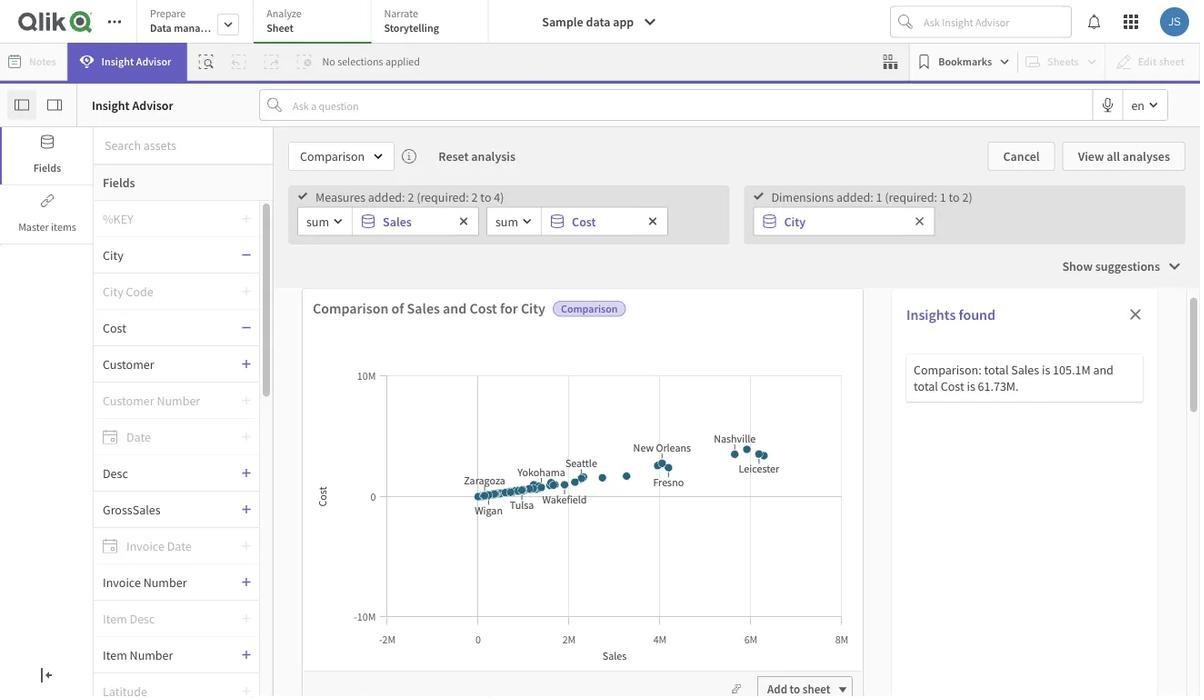Task type: describe. For each thing, give the bounding box(es) containing it.
105.1m
[[1053, 362, 1091, 378]]

let
[[423, 458, 437, 475]]

narrate
[[384, 6, 418, 20]]

grosssales button
[[94, 502, 241, 518]]

choose an option below to get started adding to this sheet...
[[328, 212, 873, 240]]

no selections applied
[[322, 55, 420, 69]]

to start creating visualizations and build your new sheet.
[[749, 458, 920, 527]]

edit sheet
[[812, 460, 862, 475]]

using
[[663, 458, 692, 475]]

a
[[582, 421, 589, 440]]

data left using
[[637, 458, 660, 475]]

insights inside explore your data directly or let qlik generate insights for you with
[[337, 483, 378, 499]]

bookmarks
[[939, 55, 992, 69]]

analytics
[[843, 421, 899, 440]]

(required: for 2
[[417, 189, 469, 205]]

ask insight advisor
[[552, 484, 645, 499]]

data inside sample data app button
[[586, 14, 611, 30]]

qlik
[[439, 458, 460, 475]]

comparison of sales and cost for city
[[313, 299, 546, 317]]

2 vertical spatial city
[[521, 299, 546, 317]]

invoice number
[[103, 574, 187, 591]]

item
[[103, 647, 127, 663]]

4)
[[494, 189, 504, 205]]

advisor down insight advisor dropdown button
[[132, 97, 173, 113]]

1 vertical spatial insight advisor
[[92, 97, 173, 113]]

desc
[[103, 465, 128, 482]]

invoice number menu item
[[94, 565, 259, 601]]

suggestions
[[1096, 258, 1161, 275]]

items
[[51, 220, 76, 234]]

number for invoice number
[[143, 574, 187, 591]]

en button
[[1124, 90, 1168, 120]]

new inside the to start creating visualizations and build your new sheet.
[[820, 510, 842, 527]]

0 horizontal spatial and
[[443, 299, 467, 317]]

insights inside ". any found insights can be saved to this sheet."
[[543, 510, 585, 527]]

all
[[1107, 148, 1121, 165]]

this inside the . save any insights you discover to this sheet.
[[402, 535, 421, 551]]

sheet. for data
[[424, 535, 456, 551]]

customer menu item
[[94, 347, 259, 383]]

comparison down get
[[561, 302, 618, 316]]

sheet inside button
[[803, 682, 831, 697]]

measures
[[316, 189, 366, 205]]

data
[[150, 21, 172, 35]]

save
[[405, 507, 431, 524]]

prepare
[[150, 6, 186, 20]]

0 horizontal spatial fields
[[33, 161, 61, 175]]

sales inside button
[[383, 213, 412, 230]]

deselect field image
[[458, 216, 469, 227]]

your inside explore your data directly or let qlik generate insights for you with
[[313, 458, 338, 475]]

0 vertical spatial sheet
[[834, 460, 862, 475]]

0 horizontal spatial total
[[914, 378, 939, 395]]

analyses
[[1123, 148, 1171, 165]]

. for data
[[400, 507, 403, 524]]

search image
[[530, 483, 552, 500]]

can
[[587, 510, 606, 527]]

sales for comparison
[[407, 299, 440, 317]]

1 master items button from the left
[[0, 186, 93, 244]]

dimensions
[[772, 189, 834, 205]]

1 deselect field image from the left
[[648, 216, 658, 227]]

manager
[[174, 21, 216, 35]]

this inside ". any found insights can be saved to this sheet."
[[672, 510, 691, 527]]

city inside city button
[[784, 213, 806, 230]]

you inside explore your data directly or let qlik generate insights for you with
[[398, 483, 418, 499]]

add
[[768, 682, 788, 697]]

storytelling
[[384, 21, 439, 35]]

invoice
[[103, 574, 141, 591]]

below
[[492, 212, 548, 240]]

analyze sheet
[[267, 6, 302, 35]]

to inside the . save any insights you discover to this sheet.
[[388, 535, 399, 551]]

creating
[[749, 486, 793, 502]]

2 deselect field image from the left
[[914, 216, 925, 227]]

choose
[[328, 212, 396, 240]]

advisor up be
[[608, 484, 645, 499]]

cost inside button
[[572, 213, 596, 230]]

choose an option below to get started adding to this sheet... application
[[0, 0, 1201, 698]]

get
[[575, 212, 604, 240]]

your inside the to start creating visualizations and build your new sheet.
[[793, 510, 817, 527]]

question?
[[592, 421, 653, 440]]

add to sheet
[[768, 682, 831, 697]]

smart search image
[[199, 55, 213, 69]]

desc button
[[94, 465, 241, 482]]

analysis
[[471, 148, 516, 165]]

menu inside choose an option below to get started adding to this sheet... application
[[94, 201, 273, 697]]

. for question?
[[657, 483, 660, 499]]

have
[[547, 421, 579, 440]]

new for create
[[814, 421, 840, 440]]

grosssales
[[103, 502, 161, 518]]

new for find
[[535, 458, 557, 475]]

dimensions added: 1 (required: 1 to 2)
[[772, 189, 973, 205]]

sheet
[[267, 21, 294, 35]]

have a question?
[[547, 421, 653, 440]]

1 horizontal spatial cost button
[[542, 208, 638, 235]]

master items
[[18, 220, 76, 234]]

you inside the . save any insights you discover to this sheet.
[[319, 535, 339, 551]]

to left "4)"
[[481, 189, 492, 205]]

for inside explore your data directly or let qlik generate insights for you with
[[381, 483, 395, 499]]

narrate storytelling
[[384, 6, 439, 35]]

sum for cost
[[496, 213, 518, 230]]

added: for measures
[[368, 189, 405, 205]]

explore for explore the data
[[315, 421, 362, 440]]

sample data app button
[[531, 7, 669, 36]]

0 horizontal spatial is
[[967, 378, 976, 395]]

comparison:
[[914, 362, 982, 378]]

any
[[662, 483, 682, 499]]

added: for dimensions
[[837, 189, 874, 205]]

cost inside menu item
[[103, 320, 126, 336]]

1 2 from the left
[[408, 189, 414, 205]]

sample
[[542, 14, 584, 30]]

and inside comparison: total sales is 105.1m and total cost is 61.73m.
[[1094, 362, 1114, 378]]

adding
[[677, 212, 741, 240]]

find
[[509, 458, 532, 475]]

show suggestions
[[1063, 258, 1161, 275]]

1 horizontal spatial found
[[959, 306, 996, 324]]

item number button
[[94, 647, 241, 663]]

to inside the to start creating visualizations and build your new sheet.
[[876, 458, 887, 475]]

sum for sales
[[306, 213, 329, 230]]

advisor up discover
[[350, 508, 388, 523]]

view all analyses
[[1078, 148, 1171, 165]]

start
[[890, 458, 914, 475]]

2 vertical spatial insight advisor
[[312, 508, 388, 523]]

in
[[604, 458, 614, 475]]

use
[[756, 458, 778, 475]]

to left 2)
[[949, 189, 960, 205]]

comparison left of
[[313, 299, 389, 317]]

sheet. inside ". any found insights can be saved to this sheet."
[[584, 535, 616, 551]]

1 horizontal spatial is
[[1042, 362, 1051, 378]]

insights inside the . save any insights you discover to this sheet.
[[275, 535, 316, 551]]

0 vertical spatial the
[[365, 421, 386, 440]]

customer
[[103, 356, 154, 372]]

found inside ". any found insights can be saved to this sheet."
[[509, 510, 541, 527]]

city inside city menu item
[[103, 247, 123, 263]]



Task type: locate. For each thing, give the bounding box(es) containing it.
0 vertical spatial .
[[657, 483, 660, 499]]

1 vertical spatial explore
[[271, 458, 311, 475]]

0 vertical spatial sales
[[383, 213, 412, 230]]

is left the 61.73m.
[[967, 378, 976, 395]]

1 horizontal spatial for
[[500, 299, 518, 317]]

data left directly
[[340, 458, 364, 475]]

insight advisor down data
[[101, 55, 171, 69]]

for down directly
[[381, 483, 395, 499]]

sales
[[383, 213, 412, 230], [407, 299, 440, 317], [1012, 362, 1040, 378]]

0 horizontal spatial sum
[[306, 213, 329, 230]]

total down insights on the top right of page
[[914, 378, 939, 395]]

selections
[[338, 55, 383, 69]]

1 vertical spatial found
[[509, 510, 541, 527]]

1 horizontal spatial deselect field image
[[914, 216, 925, 227]]

1 horizontal spatial you
[[398, 483, 418, 499]]

item number menu item
[[94, 638, 259, 674]]

1 horizontal spatial fields
[[103, 175, 135, 191]]

cancel
[[1004, 148, 1040, 165]]

found right insights on the top right of page
[[959, 306, 996, 324]]

deselect field image down dimensions added: 1 (required: 1 to 2)
[[914, 216, 925, 227]]

deselect field image left adding
[[648, 216, 658, 227]]

measures added: 2 (required: 2 to 4)
[[316, 189, 504, 205]]

sales button
[[353, 208, 449, 235]]

show properties image
[[47, 98, 62, 112]]

and left build
[[870, 486, 890, 502]]

1 right dimensions
[[876, 189, 883, 205]]

for
[[500, 299, 518, 317], [381, 483, 395, 499]]

1 vertical spatial city
[[103, 247, 123, 263]]

1 vertical spatial this
[[672, 510, 691, 527]]

insights left in on the bottom right of page
[[560, 458, 601, 475]]

0 horizontal spatial .
[[400, 507, 403, 524]]

2 sum button from the left
[[487, 208, 541, 235]]

2 horizontal spatial city
[[784, 213, 806, 230]]

0 horizontal spatial found
[[509, 510, 541, 527]]

menu containing city
[[94, 201, 273, 697]]

insight advisor button
[[68, 43, 187, 81]]

sum
[[306, 213, 329, 230], [496, 213, 518, 230]]

explore
[[315, 421, 362, 440], [271, 458, 311, 475]]

explore for explore your data directly or let qlik generate insights for you with
[[271, 458, 311, 475]]

1 horizontal spatial this
[[672, 510, 691, 527]]

an
[[400, 212, 423, 240]]

insight advisor down insight advisor dropdown button
[[92, 97, 173, 113]]

1 (required: from the left
[[417, 189, 469, 205]]

and right 105.1m
[[1094, 362, 1114, 378]]

comparison
[[300, 148, 365, 165], [313, 299, 389, 317], [561, 302, 618, 316]]

this down any
[[672, 510, 691, 527]]

fields down search assets text box
[[103, 175, 135, 191]]

0 horizontal spatial city
[[103, 247, 123, 263]]

add to sheet button
[[758, 677, 853, 698]]

1 horizontal spatial city button
[[754, 208, 905, 235]]

0 horizontal spatial your
[[313, 458, 338, 475]]

is left 105.1m
[[1042, 362, 1051, 378]]

sum down "4)"
[[496, 213, 518, 230]]

to right discover
[[388, 535, 399, 551]]

1 vertical spatial your
[[793, 510, 817, 527]]

sheet. inside the . save any insights you discover to this sheet.
[[424, 535, 456, 551]]

1 vertical spatial .
[[400, 507, 403, 524]]

0 vertical spatial for
[[500, 299, 518, 317]]

cost left the 61.73m.
[[941, 378, 965, 395]]

0 vertical spatial this
[[768, 212, 802, 240]]

to right saved
[[658, 510, 669, 527]]

0 vertical spatial and
[[443, 299, 467, 317]]

advisor inside dropdown button
[[136, 55, 171, 69]]

this down save
[[402, 535, 421, 551]]

sum button for sales
[[298, 208, 352, 235]]

explore up explore your data directly or let qlik generate insights for you with
[[315, 421, 362, 440]]

of
[[392, 299, 404, 317]]

your down visualizations on the right of page
[[793, 510, 817, 527]]

to
[[481, 189, 492, 205], [949, 189, 960, 205], [552, 212, 571, 240], [745, 212, 764, 240], [876, 458, 887, 475], [658, 510, 669, 527], [388, 535, 399, 551], [790, 682, 801, 697]]

1 sum from the left
[[306, 213, 329, 230]]

. left any
[[657, 483, 660, 499]]

cost right of
[[470, 299, 497, 317]]

0 horizontal spatial sum button
[[298, 208, 352, 235]]

1 vertical spatial and
[[1094, 362, 1114, 378]]

explore inside explore your data directly or let qlik generate insights for you with
[[271, 458, 311, 475]]

analyze
[[267, 6, 302, 20]]

2 vertical spatial this
[[402, 535, 421, 551]]

city button inside menu item
[[94, 247, 241, 263]]

1 vertical spatial number
[[130, 647, 173, 663]]

fields up master items
[[33, 161, 61, 175]]

find new insights in the data using
[[509, 458, 692, 475]]

1 vertical spatial the
[[616, 458, 634, 475]]

sheet right add
[[803, 682, 831, 697]]

1 horizontal spatial the
[[616, 458, 634, 475]]

found
[[959, 306, 996, 324], [509, 510, 541, 527]]

with
[[420, 483, 444, 499]]

cost button
[[542, 208, 638, 235], [94, 320, 241, 336]]

and right of
[[443, 299, 467, 317]]

any
[[433, 507, 453, 524]]

1 vertical spatial city button
[[94, 247, 241, 263]]

sheet. down visualizations on the right of page
[[845, 510, 877, 527]]

build
[[893, 486, 920, 502]]

added: up sheet...
[[837, 189, 874, 205]]

1 horizontal spatial added:
[[837, 189, 874, 205]]

to right adding
[[745, 212, 764, 240]]

selections tool image
[[883, 55, 898, 69]]

2 up sales button
[[408, 189, 414, 205]]

0 vertical spatial insight advisor
[[101, 55, 171, 69]]

customer button
[[94, 356, 241, 372]]

explore your data directly or let qlik generate insights for you with
[[271, 458, 460, 499]]

and inside the to start creating visualizations and build your new sheet.
[[870, 486, 890, 502]]

insight advisor up discover
[[312, 508, 388, 523]]

menu
[[94, 201, 273, 697]]

master
[[18, 220, 49, 234]]

61.73m.
[[978, 378, 1019, 395]]

tab list inside choose an option below to get started adding to this sheet... application
[[136, 0, 489, 45]]

create
[[770, 421, 811, 440]]

city button up cost menu item
[[94, 247, 241, 263]]

1 horizontal spatial 2
[[472, 189, 478, 205]]

insights down generate
[[275, 535, 316, 551]]

discover
[[341, 535, 386, 551]]

comparison up measures
[[300, 148, 365, 165]]

data inside explore your data directly or let qlik generate insights for you with
[[340, 458, 364, 475]]

2)
[[963, 189, 973, 205]]

you left with
[[398, 483, 418, 499]]

comparison inside popup button
[[300, 148, 365, 165]]

for down below
[[500, 299, 518, 317]]

(required: up deselect field icon
[[417, 189, 469, 205]]

city button down dimensions
[[754, 208, 905, 235]]

hide assets image
[[15, 98, 29, 112]]

cost up customer
[[103, 320, 126, 336]]

sheet. for analytics
[[845, 510, 877, 527]]

0 vertical spatial city
[[784, 213, 806, 230]]

. inside ". any found insights can be saved to this sheet."
[[657, 483, 660, 499]]

1 vertical spatial for
[[381, 483, 395, 499]]

2 left "4)"
[[472, 189, 478, 205]]

added: up sales button
[[368, 189, 405, 205]]

0 vertical spatial you
[[398, 483, 418, 499]]

city button
[[754, 208, 905, 235], [94, 247, 241, 263]]

data up or
[[388, 421, 416, 440]]

0 horizontal spatial sheet
[[803, 682, 831, 697]]

total right comparison:
[[985, 362, 1009, 378]]

found down search icon
[[509, 510, 541, 527]]

cost button inside menu item
[[94, 320, 241, 336]]

new down visualizations on the right of page
[[820, 510, 842, 527]]

number right "item"
[[130, 647, 173, 663]]

0 horizontal spatial 2
[[408, 189, 414, 205]]

visualizations
[[795, 486, 867, 502]]

Search assets text field
[[94, 129, 273, 162]]

data left app in the top right of the page
[[586, 14, 611, 30]]

2 sum from the left
[[496, 213, 518, 230]]

2 (required: from the left
[[885, 189, 938, 205]]

sum button down measures
[[298, 208, 352, 235]]

to left get
[[552, 212, 571, 240]]

sales right of
[[407, 299, 440, 317]]

0 vertical spatial city button
[[754, 208, 905, 235]]

show suggestions button
[[1048, 252, 1193, 281]]

sum button down "4)"
[[487, 208, 541, 235]]

2 horizontal spatial this
[[768, 212, 802, 240]]

city menu item
[[94, 237, 259, 274]]

sales inside comparison: total sales is 105.1m and total cost is 61.73m.
[[1012, 362, 1040, 378]]

0 horizontal spatial for
[[381, 483, 395, 499]]

or
[[409, 458, 420, 475]]

1 horizontal spatial 1
[[940, 189, 947, 205]]

sheet. inside the to start creating visualizations and build your new sheet.
[[845, 510, 877, 527]]

this down dimensions
[[768, 212, 802, 240]]

1 vertical spatial cost button
[[94, 320, 241, 336]]

0 horizontal spatial explore
[[271, 458, 311, 475]]

insight inside dropdown button
[[101, 55, 134, 69]]

number for item number
[[130, 647, 173, 663]]

sales left 105.1m
[[1012, 362, 1040, 378]]

directly
[[366, 458, 406, 475]]

generate
[[287, 483, 334, 499]]

cancel button
[[988, 142, 1056, 171]]

0 horizontal spatial city button
[[94, 247, 241, 263]]

0 horizontal spatial added:
[[368, 189, 405, 205]]

cost left started at top
[[572, 213, 596, 230]]

comparison: total sales is 105.1m and total cost is 61.73m.
[[914, 362, 1114, 395]]

0 horizontal spatial cost button
[[94, 320, 241, 336]]

john smith image
[[1161, 7, 1190, 36]]

started
[[608, 212, 673, 240]]

1 horizontal spatial sheet.
[[584, 535, 616, 551]]

explore up generate
[[271, 458, 311, 475]]

1 horizontal spatial sum button
[[487, 208, 541, 235]]

desc menu item
[[94, 456, 259, 492]]

you
[[398, 483, 418, 499], [319, 535, 339, 551]]

0 horizontal spatial (required:
[[417, 189, 469, 205]]

deselect field image
[[648, 216, 658, 227], [914, 216, 925, 227]]

to left start
[[876, 458, 887, 475]]

sheet. down 'any' at the left of page
[[424, 535, 456, 551]]

new right create
[[814, 421, 840, 440]]

saved
[[625, 510, 656, 527]]

2 1 from the left
[[940, 189, 947, 205]]

insights down directly
[[337, 483, 378, 499]]

2 2 from the left
[[472, 189, 478, 205]]

create new analytics
[[770, 421, 899, 440]]

to inside add to sheet button
[[790, 682, 801, 697]]

2 horizontal spatial and
[[1094, 362, 1114, 378]]

2 master items button from the left
[[2, 186, 93, 244]]

no
[[322, 55, 335, 69]]

0 horizontal spatial 1
[[876, 189, 883, 205]]

1 horizontal spatial total
[[985, 362, 1009, 378]]

this
[[768, 212, 802, 240], [672, 510, 691, 527], [402, 535, 421, 551]]

en
[[1132, 97, 1145, 113]]

2
[[408, 189, 414, 205], [472, 189, 478, 205]]

you left discover
[[319, 535, 339, 551]]

view
[[1078, 148, 1104, 165]]

1 horizontal spatial sum
[[496, 213, 518, 230]]

reset analysis button
[[424, 142, 530, 171]]

sheet...
[[806, 212, 873, 240]]

0 vertical spatial explore
[[315, 421, 362, 440]]

insight advisor
[[101, 55, 171, 69], [92, 97, 173, 113], [312, 508, 388, 523]]

invoice number button
[[94, 574, 241, 591]]

to inside ". any found insights can be saved to this sheet."
[[658, 510, 669, 527]]

1 horizontal spatial sheet
[[834, 460, 862, 475]]

1 vertical spatial sheet
[[803, 682, 831, 697]]

2 added: from the left
[[837, 189, 874, 205]]

cost
[[572, 213, 596, 230], [470, 299, 497, 317], [103, 320, 126, 336], [941, 378, 965, 395]]

2 vertical spatial and
[[870, 486, 890, 502]]

tab list containing prepare
[[136, 0, 489, 45]]

the right in on the bottom right of page
[[616, 458, 634, 475]]

grosssales menu item
[[94, 492, 259, 528]]

view all analyses button
[[1063, 142, 1186, 171]]

. left save
[[400, 507, 403, 524]]

1 horizontal spatial and
[[870, 486, 890, 502]]

2 vertical spatial new
[[820, 510, 842, 527]]

1 horizontal spatial .
[[657, 483, 660, 499]]

reset
[[439, 148, 469, 165]]

0 vertical spatial your
[[313, 458, 338, 475]]

insights down ask
[[543, 510, 585, 527]]

2 vertical spatial sales
[[1012, 362, 1040, 378]]

insight advisor inside dropdown button
[[101, 55, 171, 69]]

1 vertical spatial sales
[[407, 299, 440, 317]]

new right find
[[535, 458, 557, 475]]

. inside the . save any insights you discover to this sheet.
[[400, 507, 403, 524]]

cost inside comparison: total sales is 105.1m and total cost is 61.73m.
[[941, 378, 965, 395]]

0 vertical spatial cost button
[[542, 208, 638, 235]]

1 horizontal spatial (required:
[[885, 189, 938, 205]]

sales for comparison:
[[1012, 362, 1040, 378]]

sheet right edit
[[834, 460, 862, 475]]

the
[[365, 421, 386, 440], [616, 458, 634, 475]]

0 horizontal spatial this
[[402, 535, 421, 551]]

Ask Insight Advisor text field
[[920, 7, 1071, 36]]

advisor down data
[[136, 55, 171, 69]]

reset analysis
[[439, 148, 516, 165]]

0 vertical spatial new
[[814, 421, 840, 440]]

1 vertical spatial you
[[319, 535, 339, 551]]

sum button for cost
[[487, 208, 541, 235]]

edit
[[812, 460, 832, 475]]

bookmarks button
[[913, 47, 1014, 76]]

insights found
[[907, 306, 996, 324]]

comparison button
[[288, 142, 395, 171]]

0 horizontal spatial you
[[319, 535, 339, 551]]

1 horizontal spatial city
[[521, 299, 546, 317]]

the up directly
[[365, 421, 386, 440]]

0 horizontal spatial the
[[365, 421, 386, 440]]

1 vertical spatial new
[[535, 458, 557, 475]]

2 horizontal spatial sheet.
[[845, 510, 877, 527]]

prepare data manager
[[150, 6, 216, 35]]

sales down measures added: 2 (required: 2 to 4)
[[383, 213, 412, 230]]

0 horizontal spatial sheet.
[[424, 535, 456, 551]]

Ask a question text field
[[289, 90, 1093, 120]]

(required: left 2)
[[885, 189, 938, 205]]

(required: for 1
[[885, 189, 938, 205]]

sheet. down can
[[584, 535, 616, 551]]

your
[[313, 458, 338, 475], [793, 510, 817, 527]]

to right add
[[790, 682, 801, 697]]

item number
[[103, 647, 173, 663]]

added:
[[368, 189, 405, 205], [837, 189, 874, 205]]

1 1 from the left
[[876, 189, 883, 205]]

1 horizontal spatial your
[[793, 510, 817, 527]]

app
[[613, 14, 634, 30]]

1 sum button from the left
[[298, 208, 352, 235]]

1 left 2)
[[940, 189, 947, 205]]

tab list
[[136, 0, 489, 45]]

insight
[[101, 55, 134, 69], [92, 97, 130, 113], [572, 484, 606, 499], [312, 508, 347, 523]]

1
[[876, 189, 883, 205], [940, 189, 947, 205]]

your up generate
[[313, 458, 338, 475]]

sum down measures
[[306, 213, 329, 230]]

fields
[[33, 161, 61, 175], [103, 175, 135, 191]]

ask
[[552, 484, 569, 499]]

1 added: from the left
[[368, 189, 405, 205]]

(required:
[[417, 189, 469, 205], [885, 189, 938, 205]]

new
[[814, 421, 840, 440], [535, 458, 557, 475], [820, 510, 842, 527]]

number right invoice on the left of the page
[[143, 574, 187, 591]]

0 vertical spatial found
[[959, 306, 996, 324]]

0 vertical spatial number
[[143, 574, 187, 591]]

1 horizontal spatial explore
[[315, 421, 362, 440]]

cost menu item
[[94, 310, 259, 347]]

city
[[784, 213, 806, 230], [103, 247, 123, 263], [521, 299, 546, 317]]

0 horizontal spatial deselect field image
[[648, 216, 658, 227]]



Task type: vqa. For each thing, say whether or not it's contained in the screenshot.
GrossSales
yes



